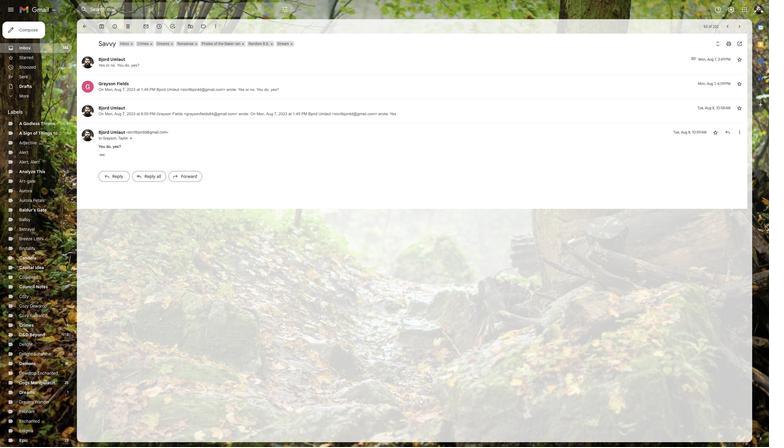 Task type: vqa. For each thing, say whether or not it's contained in the screenshot.
middle You
yes



Task type: locate. For each thing, give the bounding box(es) containing it.
4
[[66, 121, 69, 126]]

dogs
[[19, 381, 30, 386]]

dreams inside labels navigation
[[19, 390, 35, 396]]

fields down yes or no. you do, yes?
[[117, 81, 129, 87]]

0 vertical spatial 1:49
[[141, 87, 149, 92]]

1 vertical spatial 8,
[[688, 130, 691, 135]]

cozy down cozy link
[[19, 304, 29, 309]]

1 vertical spatial tue,
[[673, 130, 680, 135]]

dreams up dreamy
[[19, 390, 35, 396]]

7, inside mon, aug 7, 3:49 pm "cell"
[[715, 57, 717, 62]]

1 delight from the top
[[19, 342, 33, 348]]

1 reply from the left
[[112, 174, 123, 179]]

you up show trimmed content image
[[99, 145, 105, 149]]

2 cozy from the top
[[19, 304, 29, 309]]

no. up 'grayson fields'
[[111, 63, 116, 68]]

alert
[[19, 150, 28, 155], [30, 160, 40, 165]]

2 a from the top
[[19, 131, 22, 136]]

inbox inside button
[[120, 41, 129, 46]]

pirates of the baker-ian button
[[200, 41, 241, 47]]

1 a from the top
[[19, 121, 22, 127]]

1 horizontal spatial inbox
[[120, 41, 129, 46]]

things
[[38, 131, 52, 136]]

<sicritbjordd@gmail.com>
[[180, 87, 225, 92], [332, 112, 377, 116]]

yes
[[99, 63, 105, 68], [238, 87, 245, 92], [390, 112, 396, 116]]

bjord
[[99, 57, 109, 62], [157, 87, 166, 92], [99, 105, 109, 111], [308, 112, 317, 116], [99, 130, 109, 135]]

cozy up crimes "link"
[[19, 313, 29, 319]]

alert up analyze this
[[30, 160, 40, 165]]

0 horizontal spatial you
[[99, 145, 105, 149]]

dewdrop up radiance
[[30, 304, 47, 309]]

gate
[[37, 208, 47, 213]]

not starred image
[[737, 105, 743, 111], [713, 130, 719, 136]]

0 horizontal spatial <sicritbjordd@gmail.com>
[[180, 87, 225, 92]]

1 vertical spatial not starred image
[[713, 130, 719, 136]]

idea
[[35, 265, 44, 271]]

alert, alert
[[19, 160, 40, 165]]

1 horizontal spatial dreams
[[157, 41, 169, 46]]

1 cozy from the top
[[19, 294, 29, 300]]

1 horizontal spatial yes
[[238, 87, 245, 92]]

bjord umlaut for no.
[[99, 57, 125, 62]]

1 horizontal spatial not starred image
[[737, 105, 743, 111]]

1 vertical spatial no.
[[250, 87, 256, 92]]

0 vertical spatial yes?
[[131, 63, 139, 68]]

0 horizontal spatial inbox
[[19, 45, 31, 51]]

Search mail text field
[[90, 7, 264, 13]]

delight down d&d
[[19, 342, 33, 348]]

betrayal link
[[19, 227, 35, 232]]

wrote: for bjord umlaut
[[239, 112, 249, 116]]

1 horizontal spatial wrote:
[[239, 112, 249, 116]]

1 horizontal spatial do,
[[125, 63, 130, 68]]

not starred image right 10:58 am
[[737, 105, 743, 111]]

not starred image for topmost not starred option
[[737, 56, 743, 63]]

you up 'grayson fields'
[[117, 63, 124, 68]]

1 vertical spatial 1:49
[[293, 112, 300, 116]]

collapse
[[19, 275, 36, 280]]

1 horizontal spatial 8,
[[713, 106, 715, 110]]

0 horizontal spatial 1:49
[[141, 87, 149, 92]]

reply link
[[99, 171, 130, 182]]

delight link
[[19, 342, 33, 348]]

10:59 am
[[692, 130, 707, 135]]

or
[[106, 63, 109, 68], [246, 87, 249, 92]]

0 horizontal spatial to
[[53, 131, 57, 136]]

0 vertical spatial you
[[117, 63, 124, 68]]

epic link
[[19, 438, 28, 444]]

a
[[19, 121, 22, 127], [19, 131, 22, 136]]

0 vertical spatial crimes
[[137, 41, 149, 46]]

1 1 from the top
[[67, 131, 69, 136]]

not starred checkbox right 3:49 pm
[[737, 56, 743, 63]]

inbox inside labels navigation
[[19, 45, 31, 51]]

not starred image right 6:09 pm
[[737, 81, 743, 87]]

this
[[36, 169, 45, 175]]

capital idea link
[[19, 265, 44, 271]]

2 not starred image from the top
[[737, 81, 743, 87]]

2 vertical spatial yes?
[[113, 145, 121, 149]]

older image
[[737, 23, 743, 29]]

1 horizontal spatial you
[[117, 63, 124, 68]]

alert link
[[19, 150, 28, 155]]

1 horizontal spatial reply
[[145, 174, 156, 179]]

inbox link
[[19, 45, 31, 51]]

crimes down mark as unread icon
[[137, 41, 149, 46]]

0 horizontal spatial crimes
[[19, 323, 34, 328]]

0 vertical spatial tue,
[[698, 106, 704, 110]]

tue, left '10:59 am'
[[673, 130, 680, 135]]

8, left '10:59 am'
[[688, 130, 691, 135]]

0 horizontal spatial 8,
[[688, 130, 691, 135]]

nonsense button
[[176, 41, 194, 47]]

stream
[[277, 41, 289, 46]]

time
[[58, 381, 68, 386]]

aurora down the art-gate
[[19, 188, 32, 194]]

enchanted down enchant
[[19, 419, 40, 425]]

you up on mon, aug 7, 2023 at 6:09 pm grayson fields <graysonfields84@gmail.com> wrote: on mon, aug 7, 2023 at 1:49 pm bjord umlaut <sicritbjordd@gmail.com> wrote: yes
[[257, 87, 263, 92]]

mon, inside "cell"
[[699, 57, 707, 62]]

8, left 10:58 am
[[713, 106, 715, 110]]

of right the sign
[[33, 131, 37, 136]]

d&d beyond link
[[19, 333, 45, 338]]

1 right the idea
[[67, 266, 69, 270]]

2 aurora from the top
[[19, 198, 32, 203]]

list containing bjord umlaut
[[77, 50, 743, 187]]

0 horizontal spatial of
[[33, 131, 37, 136]]

radiance
[[30, 313, 47, 319]]

nonsense
[[177, 41, 194, 46]]

4 1 from the top
[[67, 266, 69, 270]]

1 vertical spatial alert
[[30, 160, 40, 165]]

aug
[[707, 57, 714, 62], [707, 81, 713, 86], [114, 87, 121, 92], [705, 106, 712, 110], [114, 112, 121, 116], [266, 112, 273, 116], [681, 130, 688, 135]]

21 for candela
[[65, 256, 69, 261]]

0 vertical spatial fields
[[117, 81, 129, 87]]

3 1 from the top
[[67, 208, 69, 212]]

baker-
[[225, 41, 236, 46]]

of right 53 at the right
[[709, 24, 712, 29]]

0 vertical spatial a
[[19, 121, 22, 127]]

cozy for cozy radiance
[[19, 313, 29, 319]]

aurora down aurora link
[[19, 198, 32, 203]]

1 not starred image from the top
[[737, 56, 743, 63]]

not starred image right '10:59 am'
[[713, 130, 719, 136]]

betrayal
[[19, 227, 35, 232]]

2 vertical spatial of
[[33, 131, 37, 136]]

mark as unread image
[[143, 23, 149, 29]]

0 vertical spatial dreams
[[157, 41, 169, 46]]

cozy dewdrop
[[19, 304, 47, 309]]

to
[[53, 131, 57, 136], [99, 136, 102, 141]]

not starred checkbox for 6:09 pm
[[737, 81, 743, 87]]

1 vertical spatial of
[[214, 41, 217, 46]]

0 vertical spatial 21
[[65, 256, 69, 261]]

fields down on mon, aug 7, 2023 at 1:49 pm bjord umlaut <sicritbjordd@gmail.com> wrote: yes or no. you do, yes?
[[172, 112, 183, 116]]

dreams down snooze image on the left top of page
[[157, 41, 169, 46]]

not starred checkbox right '10:59 am'
[[713, 130, 719, 136]]

cozy down council
[[19, 294, 29, 300]]

dreams for "dreams" "button"
[[157, 41, 169, 46]]

cozy dewdrop link
[[19, 304, 47, 309]]

or up on mon, aug 7, 2023 at 6:09 pm grayson fields <graysonfields84@gmail.com> wrote: on mon, aug 7, 2023 at 1:49 pm bjord umlaut <sicritbjordd@gmail.com> wrote: yes
[[246, 87, 249, 92]]

0 horizontal spatial no.
[[111, 63, 116, 68]]

1 vertical spatial not starred checkbox
[[737, 81, 743, 87]]

of for 53
[[709, 24, 712, 29]]

you do, yes?
[[99, 145, 121, 149]]

dreams inside "button"
[[157, 41, 169, 46]]

council notes link
[[19, 285, 48, 290]]

7, inside mon, aug 7, 6:09 pm cell
[[714, 81, 717, 86]]

notes
[[36, 285, 48, 290]]

0 horizontal spatial do,
[[106, 145, 112, 149]]

1 horizontal spatial crimes
[[137, 41, 149, 46]]

dewdrop enchanted link
[[19, 371, 58, 377]]

1 21 from the top
[[65, 256, 69, 261]]

Not starred checkbox
[[737, 56, 743, 63], [737, 81, 743, 87], [713, 130, 719, 136]]

not starred checkbox right 6:09 pm
[[737, 81, 743, 87]]

2 horizontal spatial you
[[257, 87, 263, 92]]

0 vertical spatial yes
[[99, 63, 105, 68]]

0 vertical spatial delight
[[19, 342, 33, 348]]

1 for dreams
[[67, 391, 69, 395]]

reply for reply
[[112, 174, 123, 179]]

2 21 from the top
[[65, 285, 69, 289]]

2 delight from the top
[[19, 352, 33, 357]]

bjord umlaut down 'grayson fields'
[[99, 105, 125, 111]]

a left the sign
[[19, 131, 22, 136]]

23
[[65, 439, 69, 443]]

2 bjord umlaut from the top
[[99, 105, 125, 111]]

1 for baldur's gate
[[67, 208, 69, 212]]

sent
[[19, 74, 28, 80]]

adjective
[[19, 140, 37, 146]]

5 1 from the top
[[67, 391, 69, 395]]

list
[[77, 50, 743, 187]]

to left come
[[53, 131, 57, 136]]

1 aurora from the top
[[19, 188, 32, 194]]

2 vertical spatial cozy
[[19, 313, 29, 319]]

analyze this
[[19, 169, 45, 175]]

mon, inside cell
[[698, 81, 706, 86]]

show details image
[[129, 137, 133, 140]]

settings image
[[728, 6, 735, 13]]

search mail image
[[79, 4, 90, 15]]

delete image
[[125, 23, 131, 29]]

14
[[65, 323, 69, 328]]

1 horizontal spatial 1:49
[[293, 112, 300, 116]]

tab list
[[752, 19, 769, 426]]

enchanted link
[[19, 419, 40, 425]]

dreams for dreams link
[[19, 390, 35, 396]]

1 vertical spatial cozy
[[19, 304, 29, 309]]

<graysonfields84@gmail.com>
[[184, 112, 238, 116]]

2 vertical spatial do,
[[106, 145, 112, 149]]

1 horizontal spatial tue,
[[698, 106, 704, 110]]

delight down delight link
[[19, 352, 33, 357]]

not starred image for tue, aug 8, 10:59 am
[[713, 130, 719, 136]]

of left the
[[214, 41, 217, 46]]

inbox up starred link
[[19, 45, 31, 51]]

0 horizontal spatial tue,
[[673, 130, 680, 135]]

a sign of things to come link
[[19, 131, 70, 136]]

1 vertical spatial bjord umlaut
[[99, 105, 125, 111]]

0 horizontal spatial not starred image
[[713, 130, 719, 136]]

archive image
[[99, 23, 105, 29]]

1 horizontal spatial <sicritbjordd@gmail.com>
[[332, 112, 377, 116]]

0 vertical spatial 8,
[[713, 106, 715, 110]]

drafts link
[[19, 84, 32, 89]]

baldur's gate link
[[19, 208, 47, 213]]

1 vertical spatial yes?
[[271, 87, 279, 92]]

pirates of the baker-ian
[[202, 41, 240, 46]]

come
[[58, 131, 70, 136]]

8, for 10:59 am
[[688, 130, 691, 135]]

0 vertical spatial aurora
[[19, 188, 32, 194]]

dewdrop
[[30, 304, 47, 309], [19, 371, 36, 377]]

or up 'grayson fields'
[[106, 63, 109, 68]]

not starred image for tue, aug 8, 10:58 am
[[737, 105, 743, 111]]

no. up on mon, aug 7, 2023 at 6:09 pm grayson fields <graysonfields84@gmail.com> wrote: on mon, aug 7, 2023 at 1:49 pm bjord umlaut <sicritbjordd@gmail.com> wrote: yes
[[250, 87, 256, 92]]

3
[[67, 333, 69, 337]]

grayson up >
[[157, 112, 171, 116]]

0 vertical spatial bjord umlaut
[[99, 57, 125, 62]]

None search field
[[77, 2, 293, 17]]

taylor
[[118, 136, 128, 141]]

bjord umlaut
[[99, 57, 125, 62], [99, 105, 125, 111]]

0 horizontal spatial reply
[[112, 174, 123, 179]]

adjective link
[[19, 140, 37, 146]]

1 for a sign of things to come
[[67, 131, 69, 136]]

inbox right savvy
[[120, 41, 129, 46]]

1 vertical spatial fields
[[172, 112, 183, 116]]

grayson down yes or no. you do, yes?
[[99, 81, 116, 87]]

1 vertical spatial yes
[[238, 87, 245, 92]]

1 horizontal spatial no.
[[250, 87, 256, 92]]

compose
[[19, 27, 38, 33]]

18
[[65, 362, 69, 366]]

epic
[[19, 438, 28, 444]]

2 horizontal spatial do,
[[264, 87, 270, 92]]

1 vertical spatial not starred image
[[737, 81, 743, 87]]

0 vertical spatial <sicritbjordd@gmail.com>
[[180, 87, 225, 92]]

cozy link
[[19, 294, 29, 300]]

1 down 4
[[67, 131, 69, 136]]

0 horizontal spatial dreams
[[19, 390, 35, 396]]

to inside labels navigation
[[53, 131, 57, 136]]

on for bjord umlaut
[[99, 112, 104, 116]]

reply
[[112, 174, 123, 179], [145, 174, 156, 179]]

crimes
[[137, 41, 149, 46], [19, 323, 34, 328]]

bjord umlaut up yes or no. you do, yes?
[[99, 57, 125, 62]]

aurora
[[19, 188, 32, 194], [19, 198, 32, 203]]

aurora for aurora petals
[[19, 198, 32, 203]]

tue, left 10:58 am
[[698, 106, 704, 110]]

not starred image right 3:49 pm
[[737, 56, 743, 63]]

enchanted up 'manipulating'
[[38, 371, 58, 377]]

crimes inside labels navigation
[[19, 323, 34, 328]]

1 vertical spatial grayson
[[157, 112, 171, 116]]

of inside labels navigation
[[33, 131, 37, 136]]

dewdrop down demons
[[19, 371, 36, 377]]

1 right gate
[[67, 208, 69, 212]]

8,
[[713, 106, 715, 110], [688, 130, 691, 135]]

analyze this link
[[19, 169, 45, 175]]

alert up alert,
[[19, 150, 28, 155]]

0 vertical spatial of
[[709, 24, 712, 29]]

manipulating
[[31, 381, 58, 386]]

1 vertical spatial 21
[[65, 285, 69, 289]]

2 vertical spatial yes
[[390, 112, 396, 116]]

1 vertical spatial aurora
[[19, 198, 32, 203]]

2 reply from the left
[[145, 174, 156, 179]]

support image
[[715, 6, 722, 13]]

2 1 from the top
[[67, 169, 69, 174]]

1 horizontal spatial of
[[214, 41, 217, 46]]

crimes inside button
[[137, 41, 149, 46]]

of inside button
[[214, 41, 217, 46]]

0 horizontal spatial yes?
[[113, 145, 121, 149]]

1 vertical spatial dreams
[[19, 390, 35, 396]]

0 vertical spatial dewdrop
[[30, 304, 47, 309]]

2 horizontal spatial yes?
[[271, 87, 279, 92]]

enchanted
[[38, 371, 58, 377], [19, 419, 40, 425]]

0 vertical spatial not starred image
[[737, 56, 743, 63]]

a left godless
[[19, 121, 22, 127]]

on mon, aug 7, 2023 at 1:49 pm bjord umlaut <sicritbjordd@gmail.com> wrote: yes or no. you do, yes?
[[99, 87, 279, 92]]

1 down 25
[[67, 391, 69, 395]]

not starred image
[[737, 56, 743, 63], [737, 81, 743, 87]]

grayson up you do, yes?
[[103, 136, 116, 141]]

3 cozy from the top
[[19, 313, 29, 319]]

mon,
[[699, 57, 707, 62], [698, 81, 706, 86], [105, 87, 114, 92], [105, 112, 114, 116], [257, 112, 265, 116]]

to up you do, yes?
[[99, 136, 102, 141]]

1 horizontal spatial yes?
[[131, 63, 139, 68]]

1 vertical spatial or
[[246, 87, 249, 92]]

0 vertical spatial cozy
[[19, 294, 29, 300]]

2 vertical spatial you
[[99, 145, 105, 149]]

at for grayson fields
[[137, 87, 140, 92]]

delight for delight sunshine
[[19, 352, 33, 357]]

1 vertical spatial delight
[[19, 352, 33, 357]]

mon, aug 7, 3:49 pm cell
[[699, 56, 731, 63]]

crimes up d&d
[[19, 323, 34, 328]]

1 bjord umlaut from the top
[[99, 57, 125, 62]]

on for grayson fields
[[99, 87, 104, 92]]

sign
[[23, 131, 32, 136]]

1 right this
[[67, 169, 69, 174]]

2 horizontal spatial of
[[709, 24, 712, 29]]

1 vertical spatial crimes
[[19, 323, 34, 328]]

capital idea
[[19, 265, 44, 271]]

aurora for aurora link
[[19, 188, 32, 194]]



Task type: describe. For each thing, give the bounding box(es) containing it.
cozy radiance
[[19, 313, 47, 319]]

10:58 am
[[716, 106, 731, 110]]

inbox for inbox link
[[19, 45, 31, 51]]

at for bjord umlaut
[[137, 112, 140, 116]]

of for pirates
[[214, 41, 217, 46]]

0 vertical spatial enchanted
[[38, 371, 58, 377]]

dreamy wander
[[19, 400, 50, 405]]

breeze
[[19, 236, 32, 242]]

art-gate
[[19, 179, 36, 184]]

report spam image
[[112, 23, 118, 29]]

dewdrop enchanted
[[19, 371, 58, 377]]

on mon, aug 7, 2023 at 6:09 pm grayson fields <graysonfields84@gmail.com> wrote: on mon, aug 7, 2023 at 1:49 pm bjord umlaut <sicritbjordd@gmail.com> wrote: yes
[[99, 112, 396, 116]]

newer image
[[725, 23, 731, 29]]

dreamy
[[19, 400, 34, 405]]

tue, for tue, aug 8, 10:58 am
[[698, 106, 704, 110]]

drafts
[[19, 84, 32, 89]]

aurora petals link
[[19, 198, 45, 203]]

gmail image
[[19, 4, 52, 16]]

146
[[63, 46, 69, 50]]

<
[[126, 130, 128, 135]]

savvy
[[99, 40, 116, 48]]

0 vertical spatial or
[[106, 63, 109, 68]]

not starred image for 6:09 pm's not starred option
[[737, 81, 743, 87]]

crimes for crimes "link"
[[19, 323, 34, 328]]

show trimmed content image
[[99, 153, 106, 157]]

crimes for crimes button
[[137, 41, 149, 46]]

cozy for cozy dewdrop
[[19, 304, 29, 309]]

to grayson , taylor
[[99, 136, 128, 141]]

1 vertical spatial enchanted
[[19, 419, 40, 425]]

1 horizontal spatial alert
[[30, 160, 40, 165]]

bjord umlaut for aug
[[99, 105, 125, 111]]

a sign of things to come
[[19, 131, 70, 136]]

inbox button
[[119, 41, 130, 47]]

sunshine
[[34, 352, 51, 357]]

0 vertical spatial no.
[[111, 63, 116, 68]]

a for a sign of things to come
[[19, 131, 22, 136]]

8, for 10:58 am
[[713, 106, 715, 110]]

delight for delight link
[[19, 342, 33, 348]]

mon, aug 7, 3:49 pm
[[699, 57, 731, 62]]

advanced search options image
[[279, 3, 291, 15]]

bjord umlaut cell
[[99, 130, 168, 135]]

pm for grayson fields
[[150, 87, 155, 92]]

candela
[[19, 256, 36, 261]]

more button
[[0, 91, 72, 101]]

crimes button
[[136, 41, 149, 47]]

random b.s. button
[[247, 41, 270, 47]]

more image
[[213, 23, 219, 29]]

brutality
[[19, 246, 35, 252]]

main menu image
[[7, 6, 14, 13]]

ian
[[236, 41, 240, 46]]

pirates
[[202, 41, 213, 46]]

25
[[65, 381, 69, 386]]

godless
[[23, 121, 40, 127]]

1 vertical spatial do,
[[264, 87, 270, 92]]

sent link
[[19, 74, 28, 80]]

breeze lush
[[19, 236, 43, 242]]

council
[[19, 285, 35, 290]]

aurora link
[[19, 188, 32, 194]]

analyze
[[19, 169, 36, 175]]

enigma
[[19, 429, 33, 434]]

candela link
[[19, 256, 36, 261]]

forward link
[[169, 171, 202, 182]]

222
[[713, 24, 719, 29]]

baldur's gate
[[19, 208, 47, 213]]

1 vertical spatial <sicritbjordd@gmail.com>
[[332, 112, 377, 116]]

mon, aug 7, 6:09 pm cell
[[698, 81, 731, 87]]

sicritbjordd@gmail.com
[[128, 130, 167, 135]]

reply for reply all
[[145, 174, 156, 179]]

1 for analyze this
[[67, 169, 69, 174]]

enigma link
[[19, 429, 33, 434]]

alert, alert link
[[19, 160, 40, 165]]

0 horizontal spatial fields
[[117, 81, 129, 87]]

ballsy link
[[19, 217, 30, 223]]

labels
[[8, 109, 23, 115]]

2 horizontal spatial yes
[[390, 112, 396, 116]]

move to image
[[188, 23, 194, 29]]

demons
[[19, 361, 36, 367]]

1 vertical spatial dewdrop
[[19, 371, 36, 377]]

cozy for cozy link
[[19, 294, 29, 300]]

attachments image
[[691, 56, 697, 62]]

a godless throne link
[[19, 121, 55, 127]]

breeze lush link
[[19, 236, 43, 242]]

compose button
[[2, 22, 45, 38]]

53 of 222
[[704, 24, 719, 29]]

2023 for bjord umlaut
[[127, 112, 135, 116]]

lush
[[34, 236, 43, 242]]

0 horizontal spatial yes
[[99, 63, 105, 68]]

labels navigation
[[0, 19, 77, 448]]

2 vertical spatial grayson
[[103, 136, 116, 141]]

a godless throne
[[19, 121, 55, 127]]

capital
[[19, 265, 34, 271]]

throne
[[41, 121, 55, 127]]

aurora petals
[[19, 198, 45, 203]]

1 horizontal spatial to
[[99, 136, 102, 141]]

add to tasks image
[[169, 23, 175, 29]]

petals
[[33, 198, 45, 203]]

gate
[[27, 179, 36, 184]]

baldur's
[[19, 208, 36, 213]]

tue, aug 8, 10:59 am cell
[[673, 130, 707, 136]]

aug inside "cell"
[[707, 57, 714, 62]]

wrote: for grayson fields
[[227, 87, 237, 92]]

snoozed
[[19, 65, 36, 70]]

cozy radiance link
[[19, 313, 47, 319]]

1 vertical spatial you
[[257, 87, 263, 92]]

delight sunshine link
[[19, 352, 51, 357]]

forward
[[181, 174, 197, 179]]

0 vertical spatial grayson
[[99, 81, 116, 87]]

1 horizontal spatial fields
[[172, 112, 183, 116]]

d&d
[[19, 333, 29, 338]]

labels heading
[[8, 109, 64, 115]]

enchant link
[[19, 410, 35, 415]]

labels image
[[201, 23, 207, 29]]

grayson fields
[[99, 81, 129, 87]]

delight sunshine
[[19, 352, 51, 357]]

21 for council notes
[[65, 285, 69, 289]]

back to inbox image
[[82, 23, 88, 29]]

random b.s.
[[249, 41, 269, 46]]

1 for capital idea
[[67, 266, 69, 270]]

collapse link
[[19, 275, 36, 280]]

snooze image
[[156, 23, 162, 29]]

3:49 pm
[[718, 57, 731, 62]]

council notes
[[19, 285, 48, 290]]

stream button
[[276, 41, 290, 47]]

2 horizontal spatial wrote:
[[378, 112, 389, 116]]

random
[[249, 41, 262, 46]]

crimes link
[[19, 323, 34, 328]]

0 vertical spatial do,
[[125, 63, 130, 68]]

53
[[704, 24, 708, 29]]

demons link
[[19, 361, 36, 367]]

0 vertical spatial alert
[[19, 150, 28, 155]]

6:09 pm
[[718, 81, 731, 86]]

pm for bjord umlaut
[[150, 112, 155, 116]]

2023 for grayson fields
[[127, 87, 135, 92]]

inbox for inbox button
[[120, 41, 129, 46]]

not starred checkbox for 10:59 am
[[713, 130, 719, 136]]

a for a godless throne
[[19, 121, 22, 127]]

0 vertical spatial not starred checkbox
[[737, 56, 743, 63]]

6:09
[[141, 112, 149, 116]]

Not starred checkbox
[[737, 105, 743, 111]]

dreams button
[[156, 41, 170, 47]]

1 horizontal spatial or
[[246, 87, 249, 92]]

tue, aug 8, 10:58 am cell
[[698, 105, 731, 111]]

tue, for tue, aug 8, 10:59 am
[[673, 130, 680, 135]]

reply all link
[[132, 171, 166, 182]]

tue, aug 8, 10:58 am
[[698, 106, 731, 110]]

dogs manipulating time link
[[19, 381, 68, 386]]



